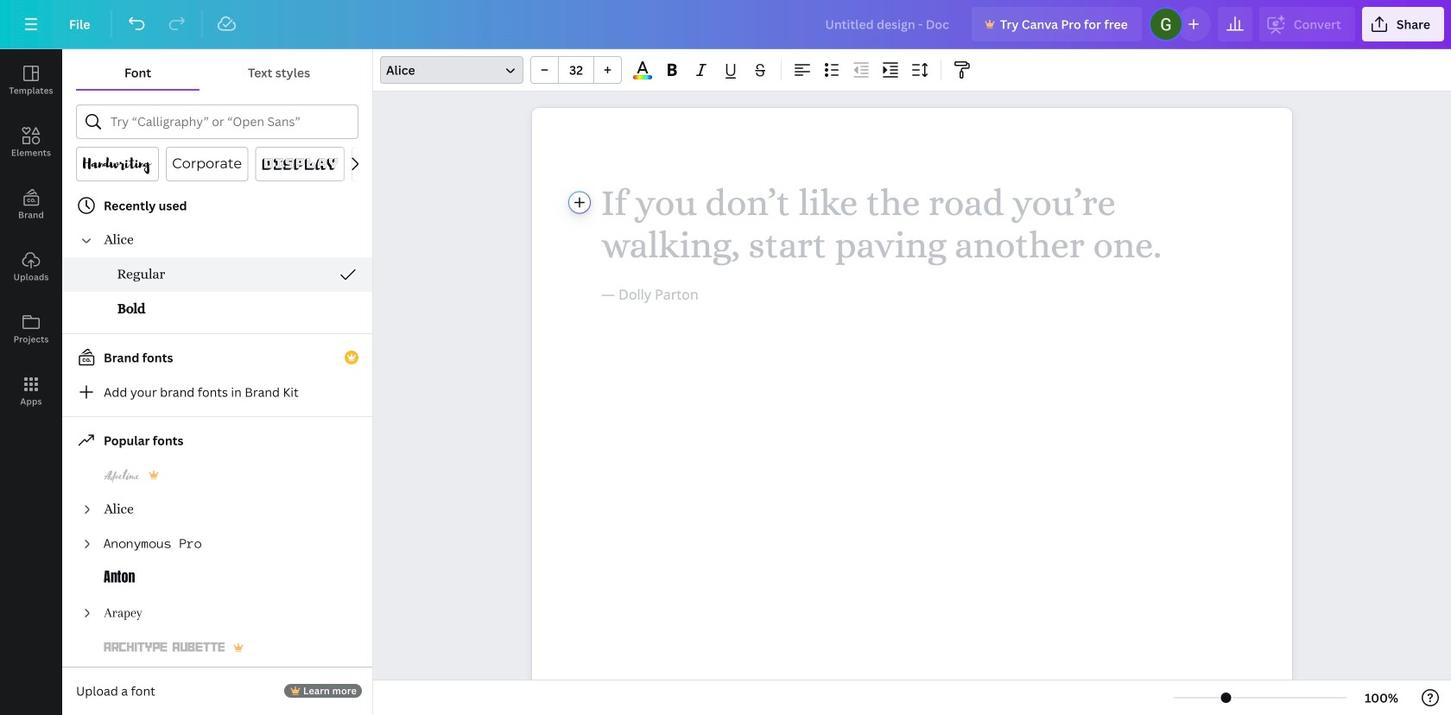 Task type: vqa. For each thing, say whether or not it's contained in the screenshot.
Date modified button
no



Task type: locate. For each thing, give the bounding box(es) containing it.
bold image
[[118, 299, 146, 320]]

handwriting image
[[83, 154, 152, 175]]

anton image
[[104, 569, 135, 589]]

display image
[[262, 154, 338, 175]]

corporate image
[[173, 154, 242, 175]]

advetime image
[[104, 465, 140, 486]]

alice image
[[104, 230, 133, 251]]

Zoom button
[[1354, 684, 1410, 712]]

color range image
[[634, 75, 652, 79]]

None text field
[[532, 108, 1293, 715]]

group
[[531, 56, 622, 84]]

Design title text field
[[812, 7, 965, 41]]



Task type: describe. For each thing, give the bounding box(es) containing it.
side panel tab list
[[0, 49, 62, 423]]

architype aubette image
[[104, 638, 225, 658]]

arapey image
[[104, 603, 143, 624]]

main menu bar
[[0, 0, 1452, 49]]

regular image
[[118, 264, 165, 285]]

– – number field
[[564, 62, 588, 78]]

Try "Calligraphy" or "Open Sans" search field
[[111, 105, 347, 138]]

alice image
[[104, 499, 133, 520]]

anonymous pro image
[[104, 534, 201, 555]]



